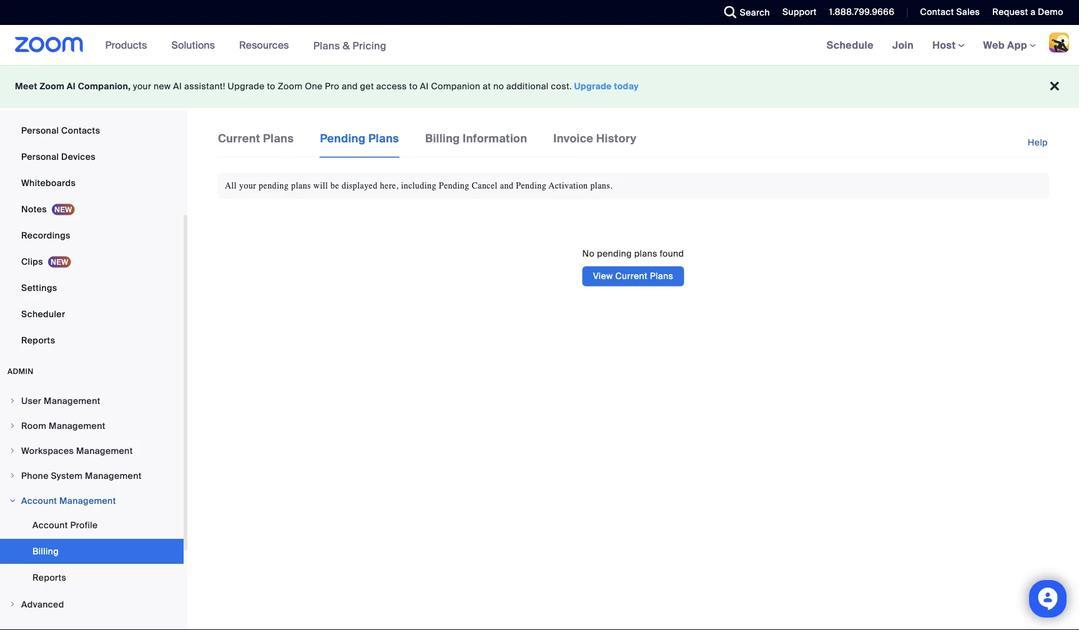 Task type: describe. For each thing, give the bounding box(es) containing it.
account profile
[[32, 519, 98, 531]]

clips
[[21, 256, 43, 267]]

app
[[1008, 38, 1028, 52]]

personal for personal contacts
[[21, 125, 59, 136]]

zoom logo image
[[15, 37, 83, 52]]

notes link
[[0, 197, 184, 222]]

plans & pricing
[[313, 39, 387, 52]]

right image for user management
[[9, 397, 16, 405]]

0 vertical spatial plans
[[291, 181, 311, 191]]

solutions
[[171, 38, 215, 52]]

right image for phone system management
[[9, 472, 16, 480]]

management down workspaces management menu item
[[85, 470, 142, 482]]

1 ai from the left
[[67, 81, 76, 92]]

billing for billing
[[32, 546, 59, 557]]

and inside main content main content
[[500, 181, 514, 191]]

2 reports link from the top
[[0, 565, 184, 590]]

2 horizontal spatial pending
[[516, 181, 547, 191]]

whiteboards link
[[0, 171, 184, 196]]

upgrade today link
[[574, 81, 639, 92]]

management for workspaces management
[[76, 445, 133, 457]]

pending plans link
[[319, 130, 400, 158]]

product information navigation
[[96, 25, 396, 66]]

1.888.799.9666
[[829, 6, 895, 18]]

sales
[[957, 6, 980, 18]]

workspaces management
[[21, 445, 133, 457]]

web app
[[984, 38, 1028, 52]]

invoice
[[554, 131, 594, 146]]

all
[[225, 181, 237, 191]]

help link
[[1028, 130, 1049, 156]]

profile
[[70, 519, 98, 531]]

right image for account management
[[9, 497, 16, 505]]

workspaces
[[21, 445, 74, 457]]

advanced menu item
[[0, 593, 184, 617]]

here,
[[380, 181, 399, 191]]

assistant!
[[184, 81, 225, 92]]

host button
[[933, 38, 965, 52]]

account profile link
[[0, 513, 184, 538]]

account management
[[21, 495, 116, 507]]

information
[[463, 131, 527, 146]]

your inside main content main content
[[239, 181, 256, 191]]

system
[[51, 470, 83, 482]]

no
[[583, 248, 595, 259]]

solutions button
[[171, 25, 221, 65]]

settings link
[[0, 275, 184, 300]]

current plans
[[218, 131, 294, 146]]

contact
[[920, 6, 954, 18]]

support
[[783, 6, 817, 18]]

join link
[[883, 25, 923, 65]]

settings
[[21, 282, 57, 294]]

1 horizontal spatial pending
[[439, 181, 469, 191]]

personal contacts link
[[0, 118, 184, 143]]

clips link
[[0, 249, 184, 274]]

account management menu
[[0, 513, 184, 592]]

1 horizontal spatial pending
[[597, 248, 632, 259]]

whiteboards
[[21, 177, 76, 189]]

0 horizontal spatial pending
[[259, 181, 289, 191]]

0 vertical spatial current
[[218, 131, 260, 146]]

products button
[[105, 25, 153, 65]]

search
[[740, 7, 770, 18]]

products
[[105, 38, 147, 52]]

plans inside product information navigation
[[313, 39, 340, 52]]

2 zoom from the left
[[278, 81, 303, 92]]

billing information link
[[425, 130, 528, 157]]

plans.
[[591, 181, 613, 191]]

devices
[[61, 151, 96, 162]]

at
[[483, 81, 491, 92]]

phone for phone system management
[[21, 470, 49, 482]]

personal devices
[[21, 151, 96, 162]]

workspaces management menu item
[[0, 439, 184, 463]]

web
[[984, 38, 1005, 52]]

2 to from the left
[[409, 81, 418, 92]]

activation
[[549, 181, 588, 191]]

history
[[596, 131, 637, 146]]

account management menu item
[[0, 489, 184, 513]]

phone link
[[0, 92, 184, 117]]

search button
[[715, 0, 773, 25]]

meet zoom ai companion, footer
[[0, 65, 1079, 108]]

host
[[933, 38, 959, 52]]

cost.
[[551, 81, 572, 92]]

2 upgrade from the left
[[574, 81, 612, 92]]

3 ai from the left
[[420, 81, 429, 92]]

management for user management
[[44, 395, 100, 407]]

web app button
[[984, 38, 1036, 52]]

displayed
[[342, 181, 378, 191]]

reports inside personal menu menu
[[21, 334, 55, 346]]

schedule link
[[817, 25, 883, 65]]

today
[[614, 81, 639, 92]]

right image for advanced
[[9, 601, 16, 608]]

reports inside account management menu
[[32, 572, 66, 583]]

view current plans link
[[583, 266, 684, 286]]

cancel
[[472, 181, 498, 191]]



Task type: locate. For each thing, give the bounding box(es) containing it.
account for account profile
[[32, 519, 68, 531]]

management inside "menu item"
[[49, 420, 105, 432]]

access
[[376, 81, 407, 92]]

current down no pending plans found
[[615, 270, 648, 282]]

demo
[[1038, 6, 1064, 18]]

pro
[[325, 81, 339, 92]]

current up the all
[[218, 131, 260, 146]]

companion
[[431, 81, 480, 92]]

zoom
[[40, 81, 64, 92], [278, 81, 303, 92]]

no pending plans found
[[583, 248, 684, 259]]

1 vertical spatial personal
[[21, 151, 59, 162]]

contact sales
[[920, 6, 980, 18]]

2 ai from the left
[[173, 81, 182, 92]]

1 vertical spatial reports link
[[0, 565, 184, 590]]

0 horizontal spatial to
[[267, 81, 275, 92]]

billing for billing information
[[425, 131, 460, 146]]

and
[[342, 81, 358, 92], [500, 181, 514, 191]]

0 vertical spatial reports
[[21, 334, 55, 346]]

management for room management
[[49, 420, 105, 432]]

management down the 'room management' "menu item"
[[76, 445, 133, 457]]

your inside meet zoom ai companion, footer
[[133, 81, 151, 92]]

1 upgrade from the left
[[228, 81, 265, 92]]

0 horizontal spatial current
[[218, 131, 260, 146]]

0 horizontal spatial upgrade
[[228, 81, 265, 92]]

account for account management
[[21, 495, 57, 507]]

1 zoom from the left
[[40, 81, 64, 92]]

plans up view current plans
[[634, 248, 658, 259]]

0 vertical spatial account
[[21, 495, 57, 507]]

billing information
[[425, 131, 527, 146]]

reports link
[[0, 328, 184, 353], [0, 565, 184, 590]]

profile picture image
[[1049, 32, 1069, 52]]

1 reports link from the top
[[0, 328, 184, 353]]

1 horizontal spatial your
[[239, 181, 256, 191]]

resources button
[[239, 25, 295, 65]]

phone down 'meet'
[[21, 98, 49, 110]]

recordings link
[[0, 223, 184, 248]]

right image inside the 'room management' "menu item"
[[9, 422, 16, 430]]

banner
[[0, 25, 1079, 66]]

0 vertical spatial reports link
[[0, 328, 184, 353]]

phone for phone
[[21, 98, 49, 110]]

advanced
[[21, 599, 64, 610]]

billing
[[425, 131, 460, 146], [32, 546, 59, 557]]

pending
[[259, 181, 289, 191], [597, 248, 632, 259]]

0 vertical spatial pending
[[259, 181, 289, 191]]

1 vertical spatial and
[[500, 181, 514, 191]]

including
[[401, 181, 437, 191]]

account inside "link"
[[32, 519, 68, 531]]

no
[[493, 81, 504, 92]]

personal inside 'personal devices' link
[[21, 151, 59, 162]]

phone system management menu item
[[0, 464, 184, 488]]

view current plans
[[593, 270, 674, 282]]

notes
[[21, 203, 47, 215]]

billing inside account management menu
[[32, 546, 59, 557]]

reports up advanced
[[32, 572, 66, 583]]

additional
[[506, 81, 549, 92]]

0 horizontal spatial your
[[133, 81, 151, 92]]

request a demo
[[993, 6, 1064, 18]]

right image left system
[[9, 472, 16, 480]]

right image inside account management menu item
[[9, 497, 16, 505]]

1 to from the left
[[267, 81, 275, 92]]

billing left the information
[[425, 131, 460, 146]]

and right the cancel
[[500, 181, 514, 191]]

ai right new
[[173, 81, 182, 92]]

right image inside advanced menu item
[[9, 601, 16, 608]]

and inside meet zoom ai companion, footer
[[342, 81, 358, 92]]

plans
[[291, 181, 311, 191], [634, 248, 658, 259]]

pending inside pending plans link
[[320, 131, 366, 146]]

management up room management on the bottom of the page
[[44, 395, 100, 407]]

get
[[360, 81, 374, 92]]

zoom right 'meet'
[[40, 81, 64, 92]]

pending left the cancel
[[439, 181, 469, 191]]

be
[[331, 181, 339, 191]]

0 vertical spatial personal
[[21, 125, 59, 136]]

account
[[21, 495, 57, 507], [32, 519, 68, 531]]

all your pending plans will be displayed here, including pending cancel and pending activation plans.
[[225, 181, 613, 191]]

pending left activation
[[516, 181, 547, 191]]

account up account profile
[[21, 495, 57, 507]]

4 right image from the top
[[9, 497, 16, 505]]

right image left workspaces
[[9, 447, 16, 455]]

phone inside menu item
[[21, 470, 49, 482]]

0 vertical spatial phone
[[21, 98, 49, 110]]

support link
[[773, 0, 820, 25], [783, 6, 817, 18]]

a
[[1031, 6, 1036, 18]]

contact sales link
[[911, 0, 983, 25], [920, 6, 980, 18]]

phone
[[21, 98, 49, 110], [21, 470, 49, 482]]

personal for personal devices
[[21, 151, 59, 162]]

side navigation navigation
[[0, 0, 187, 630]]

management
[[44, 395, 100, 407], [49, 420, 105, 432], [76, 445, 133, 457], [85, 470, 142, 482], [59, 495, 116, 507]]

1 vertical spatial pending
[[597, 248, 632, 259]]

ai left the companion
[[420, 81, 429, 92]]

billing link
[[0, 539, 184, 564]]

account inside menu item
[[21, 495, 57, 507]]

0 horizontal spatial pending
[[320, 131, 366, 146]]

2 personal from the top
[[21, 151, 59, 162]]

1 vertical spatial account
[[32, 519, 68, 531]]

current plans link
[[217, 130, 294, 157]]

personal contacts
[[21, 125, 100, 136]]

your left new
[[133, 81, 151, 92]]

account down account management
[[32, 519, 68, 531]]

admin
[[7, 367, 34, 376]]

billing down account profile
[[32, 546, 59, 557]]

0 horizontal spatial zoom
[[40, 81, 64, 92]]

right image inside workspaces management menu item
[[9, 447, 16, 455]]

companion,
[[78, 81, 131, 92]]

billing inside main content main content
[[425, 131, 460, 146]]

contacts
[[61, 125, 100, 136]]

help
[[1028, 137, 1048, 148]]

2 phone from the top
[[21, 470, 49, 482]]

right image left advanced
[[9, 601, 16, 608]]

1 horizontal spatial zoom
[[278, 81, 303, 92]]

personal up personal devices
[[21, 125, 59, 136]]

user management
[[21, 395, 100, 407]]

user management menu item
[[0, 389, 184, 413]]

invoice history link
[[553, 130, 637, 157]]

1 vertical spatial right image
[[9, 601, 16, 608]]

ai
[[67, 81, 76, 92], [173, 81, 182, 92], [420, 81, 429, 92]]

management up "profile"
[[59, 495, 116, 507]]

request
[[993, 6, 1028, 18]]

zoom left one
[[278, 81, 303, 92]]

1 horizontal spatial current
[[615, 270, 648, 282]]

0 horizontal spatial billing
[[32, 546, 59, 557]]

pending plans
[[320, 131, 399, 146]]

room management
[[21, 420, 105, 432]]

right image for room management
[[9, 422, 16, 430]]

phone system management
[[21, 470, 142, 482]]

pending
[[320, 131, 366, 146], [439, 181, 469, 191], [516, 181, 547, 191]]

scheduler
[[21, 308, 65, 320]]

1 right image from the top
[[9, 447, 16, 455]]

1 horizontal spatial to
[[409, 81, 418, 92]]

found
[[660, 248, 684, 259]]

1 phone from the top
[[21, 98, 49, 110]]

1 horizontal spatial plans
[[634, 248, 658, 259]]

1 horizontal spatial and
[[500, 181, 514, 191]]

to
[[267, 81, 275, 92], [409, 81, 418, 92]]

plans left will on the left of the page
[[291, 181, 311, 191]]

meetings navigation
[[817, 25, 1079, 66]]

right image for workspaces management
[[9, 447, 16, 455]]

to down 'resources' dropdown button
[[267, 81, 275, 92]]

2 horizontal spatial ai
[[420, 81, 429, 92]]

1 vertical spatial reports
[[32, 572, 66, 583]]

1 personal from the top
[[21, 125, 59, 136]]

3 right image from the top
[[9, 472, 16, 480]]

right image inside phone system management menu item
[[9, 472, 16, 480]]

schedule
[[827, 38, 874, 52]]

recordings
[[21, 230, 70, 241]]

your right the all
[[239, 181, 256, 191]]

will
[[313, 181, 328, 191]]

upgrade right "cost."
[[574, 81, 612, 92]]

phone down workspaces
[[21, 470, 49, 482]]

1 horizontal spatial ai
[[173, 81, 182, 92]]

meet zoom ai companion, your new ai assistant! upgrade to zoom one pro and get access to ai companion at no additional cost. upgrade today
[[15, 81, 639, 92]]

join
[[893, 38, 914, 52]]

0 vertical spatial right image
[[9, 447, 16, 455]]

main content main content
[[187, 110, 1079, 630]]

user
[[21, 395, 41, 407]]

2 right image from the top
[[9, 601, 16, 608]]

room management menu item
[[0, 414, 184, 438]]

one
[[305, 81, 323, 92]]

right image inside "user management" menu item
[[9, 397, 16, 405]]

plans & pricing link
[[313, 39, 387, 52], [313, 39, 387, 52]]

1 right image from the top
[[9, 397, 16, 405]]

right image left user
[[9, 397, 16, 405]]

pending right the all
[[259, 181, 289, 191]]

personal up whiteboards
[[21, 151, 59, 162]]

new
[[154, 81, 171, 92]]

1 vertical spatial current
[[615, 270, 648, 282]]

pending up view
[[597, 248, 632, 259]]

invoice history
[[554, 131, 637, 146]]

request a demo link
[[983, 0, 1079, 25], [993, 6, 1064, 18]]

ai left companion,
[[67, 81, 76, 92]]

&
[[343, 39, 350, 52]]

management up workspaces management
[[49, 420, 105, 432]]

0 vertical spatial and
[[342, 81, 358, 92]]

right image
[[9, 447, 16, 455], [9, 601, 16, 608]]

to right access
[[409, 81, 418, 92]]

0 vertical spatial your
[[133, 81, 151, 92]]

and left get
[[342, 81, 358, 92]]

right image
[[9, 397, 16, 405], [9, 422, 16, 430], [9, 472, 16, 480], [9, 497, 16, 505]]

banner containing products
[[0, 25, 1079, 66]]

0 horizontal spatial plans
[[291, 181, 311, 191]]

1 vertical spatial billing
[[32, 546, 59, 557]]

plans
[[313, 39, 340, 52], [263, 131, 294, 146], [368, 131, 399, 146], [650, 270, 674, 282]]

0 vertical spatial billing
[[425, 131, 460, 146]]

0 horizontal spatial ai
[[67, 81, 76, 92]]

current
[[218, 131, 260, 146], [615, 270, 648, 282]]

reports down scheduler
[[21, 334, 55, 346]]

right image left account management
[[9, 497, 16, 505]]

admin menu menu
[[0, 389, 184, 618]]

personal menu menu
[[0, 0, 184, 354]]

reports link down billing link at left bottom
[[0, 565, 184, 590]]

2 right image from the top
[[9, 422, 16, 430]]

meet
[[15, 81, 37, 92]]

reports link down scheduler link
[[0, 328, 184, 353]]

0 horizontal spatial and
[[342, 81, 358, 92]]

pending up 'be'
[[320, 131, 366, 146]]

1 vertical spatial plans
[[634, 248, 658, 259]]

upgrade down product information navigation
[[228, 81, 265, 92]]

1 vertical spatial your
[[239, 181, 256, 191]]

view
[[593, 270, 613, 282]]

personal devices link
[[0, 144, 184, 169]]

personal inside personal contacts link
[[21, 125, 59, 136]]

management for account management
[[59, 495, 116, 507]]

phone inside personal menu menu
[[21, 98, 49, 110]]

1 vertical spatial phone
[[21, 470, 49, 482]]

right image left room
[[9, 422, 16, 430]]

1 horizontal spatial upgrade
[[574, 81, 612, 92]]

1 horizontal spatial billing
[[425, 131, 460, 146]]



Task type: vqa. For each thing, say whether or not it's contained in the screenshot.
ADD TO GOOGLE CALENDAR image
no



